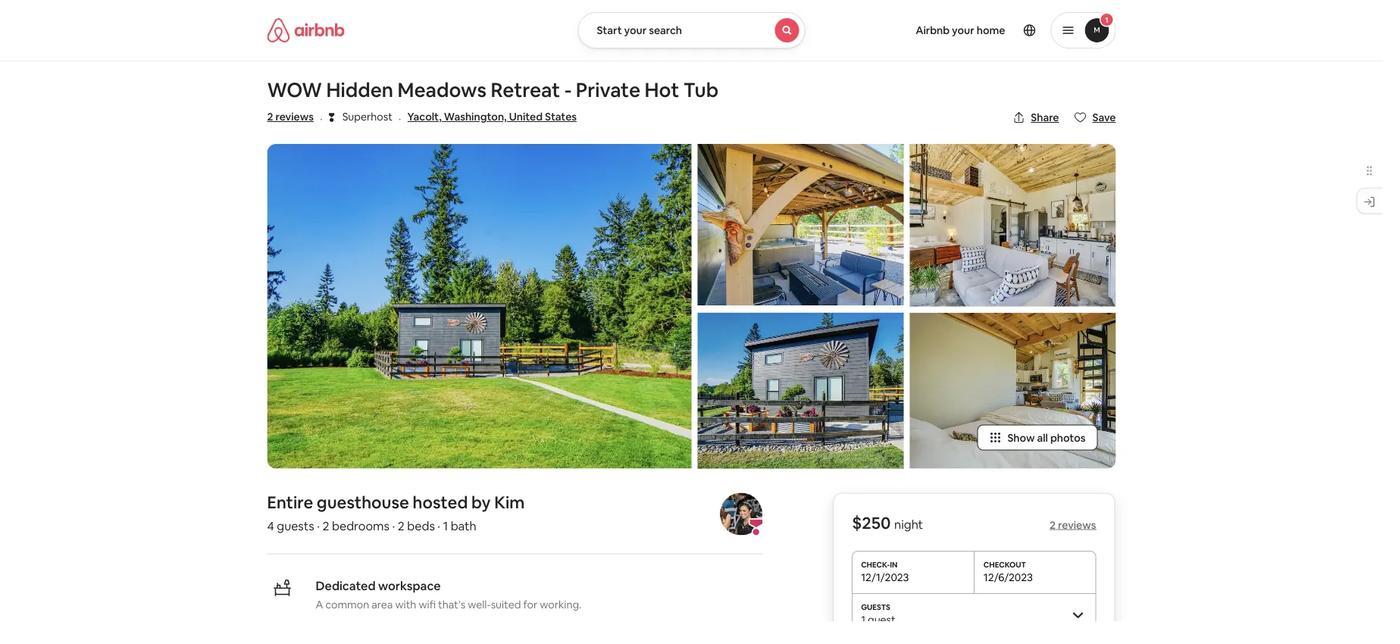 Task type: describe. For each thing, give the bounding box(es) containing it.
photos
[[1050, 431, 1086, 445]]

wow
[[267, 77, 322, 103]]

your for start
[[624, 23, 647, 37]]

1 horizontal spatial 2 reviews button
[[1050, 518, 1096, 532]]

1 inside entire guesthouse hosted by kim 4 guests · 2 bedrooms · 2 beds · 1 bath
[[443, 518, 448, 534]]

· right 'guests'
[[317, 518, 320, 534]]

home
[[977, 23, 1005, 37]]

2 inside 2 reviews ·
[[267, 110, 273, 124]]

washington,
[[444, 110, 507, 124]]

all
[[1037, 431, 1048, 445]]

2 reviews ·
[[267, 110, 323, 126]]

tub
[[683, 77, 719, 103]]

12/6/2023
[[984, 571, 1033, 584]]

united
[[509, 110, 543, 124]]

wifi
[[419, 598, 436, 611]]

reviews for 2 reviews
[[1058, 518, 1096, 532]]

· inside · yacolt, washington, united states
[[399, 110, 401, 126]]

entire guesthouse hosted by kim 4 guests · 2 bedrooms · 2 beds · 1 bath
[[267, 492, 525, 534]]

· yacolt, washington, united states
[[399, 110, 577, 126]]

dedicated workspace a common area with wifi that's well-suited for working.
[[316, 578, 582, 611]]

$250
[[852, 512, 891, 534]]

4
[[267, 518, 274, 534]]

show
[[1008, 431, 1035, 445]]

for
[[523, 598, 538, 611]]

hot
[[645, 77, 679, 103]]

save button
[[1068, 105, 1122, 130]]

superhost
[[342, 110, 392, 124]]

night
[[894, 517, 923, 532]]

share button
[[1007, 105, 1065, 130]]

share
[[1031, 111, 1059, 124]]

working.
[[540, 598, 582, 611]]

$250 night
[[852, 512, 923, 534]]

beds
[[407, 518, 435, 534]]

bedrooms
[[332, 518, 389, 534]]

reviews for 2 reviews ·
[[275, 110, 314, 124]]

start your search button
[[578, 12, 805, 49]]

your for airbnb
[[952, 23, 974, 37]]



Task type: locate. For each thing, give the bounding box(es) containing it.
with
[[395, 598, 416, 611]]

save
[[1092, 111, 1116, 124]]

󰀃
[[329, 110, 335, 124]]

common
[[325, 598, 369, 611]]

1 button
[[1051, 12, 1116, 49]]

1 vertical spatial reviews
[[1058, 518, 1096, 532]]

reviews
[[275, 110, 314, 124], [1058, 518, 1096, 532]]

guesthouse
[[317, 492, 409, 514]]

· left beds
[[392, 518, 395, 534]]

1 horizontal spatial your
[[952, 23, 974, 37]]

dedicated
[[316, 578, 376, 594]]

1 inside dropdown button
[[1105, 15, 1109, 25]]

1 vertical spatial 1
[[443, 518, 448, 534]]

1 horizontal spatial reviews
[[1058, 518, 1096, 532]]

your inside button
[[624, 23, 647, 37]]

wow hidden meadows retreat - private hot tub image 5 image
[[910, 312, 1116, 469]]

your
[[624, 23, 647, 37], [952, 23, 974, 37]]

hosted
[[413, 492, 468, 514]]

0 horizontal spatial 1
[[443, 518, 448, 534]]

airbnb your home link
[[907, 14, 1014, 46]]

start
[[597, 23, 622, 37]]

kim is a superhost. learn more about kim. image
[[720, 493, 762, 536], [720, 493, 762, 536]]

well-
[[468, 598, 491, 611]]

states
[[545, 110, 577, 124]]

0 horizontal spatial 2 reviews button
[[267, 109, 314, 124]]

airbnb your home
[[916, 23, 1005, 37]]

-
[[564, 77, 572, 103]]

1 your from the left
[[624, 23, 647, 37]]

· inside 2 reviews ·
[[320, 110, 323, 126]]

2 reviews
[[1050, 518, 1096, 532]]

0 horizontal spatial reviews
[[275, 110, 314, 124]]

your left home
[[952, 23, 974, 37]]

wow hidden meadows retreat - private hot tub
[[267, 77, 719, 103]]

Start your search search field
[[578, 12, 805, 49]]

1 horizontal spatial 1
[[1105, 15, 1109, 25]]

bath
[[451, 518, 476, 534]]

1
[[1105, 15, 1109, 25], [443, 518, 448, 534]]

yacolt, washington, united states button
[[407, 108, 577, 126]]

retreat
[[491, 77, 560, 103]]

12/1/2023
[[861, 571, 909, 584]]

suited
[[491, 598, 521, 611]]

by kim
[[471, 492, 525, 514]]

· left 󰀃
[[320, 110, 323, 126]]

2 reviews button
[[267, 109, 314, 124], [1050, 518, 1096, 532]]

that's
[[438, 598, 466, 611]]

your right start
[[624, 23, 647, 37]]

wow hidden meadows retreat - private hot tub image 3 image
[[698, 312, 904, 469]]

0 vertical spatial reviews
[[275, 110, 314, 124]]

show all photos button
[[977, 425, 1098, 451]]

your inside profile element
[[952, 23, 974, 37]]

· left yacolt,
[[399, 110, 401, 126]]

large hot tub for the enjoyment of our guests during your stay. image
[[698, 144, 904, 306]]

meadows
[[398, 77, 487, 103]]

profile element
[[823, 0, 1116, 61]]

· right beds
[[438, 518, 440, 534]]

wow hidden meadows retreat - private hot tub image 4 image
[[910, 144, 1116, 306]]

0 vertical spatial 1
[[1105, 15, 1109, 25]]

2 your from the left
[[952, 23, 974, 37]]

·
[[320, 110, 323, 126], [399, 110, 401, 126], [317, 518, 320, 534], [392, 518, 395, 534], [438, 518, 440, 534]]

wow hidden meadows retreat - private hot tub image 1 image
[[267, 144, 692, 469]]

hidden
[[326, 77, 393, 103]]

search
[[649, 23, 682, 37]]

a
[[316, 598, 323, 611]]

reviews inside 2 reviews ·
[[275, 110, 314, 124]]

guests
[[277, 518, 314, 534]]

airbnb
[[916, 23, 950, 37]]

entire
[[267, 492, 313, 514]]

2
[[267, 110, 273, 124], [1050, 518, 1056, 532], [322, 518, 329, 534], [398, 518, 404, 534]]

1 vertical spatial 2 reviews button
[[1050, 518, 1096, 532]]

private
[[576, 77, 640, 103]]

area
[[372, 598, 393, 611]]

0 horizontal spatial your
[[624, 23, 647, 37]]

start your search
[[597, 23, 682, 37]]

workspace
[[378, 578, 441, 594]]

0 vertical spatial 2 reviews button
[[267, 109, 314, 124]]

yacolt,
[[407, 110, 442, 124]]

show all photos
[[1008, 431, 1086, 445]]



Task type: vqa. For each thing, say whether or not it's contained in the screenshot.
topmost 112
no



